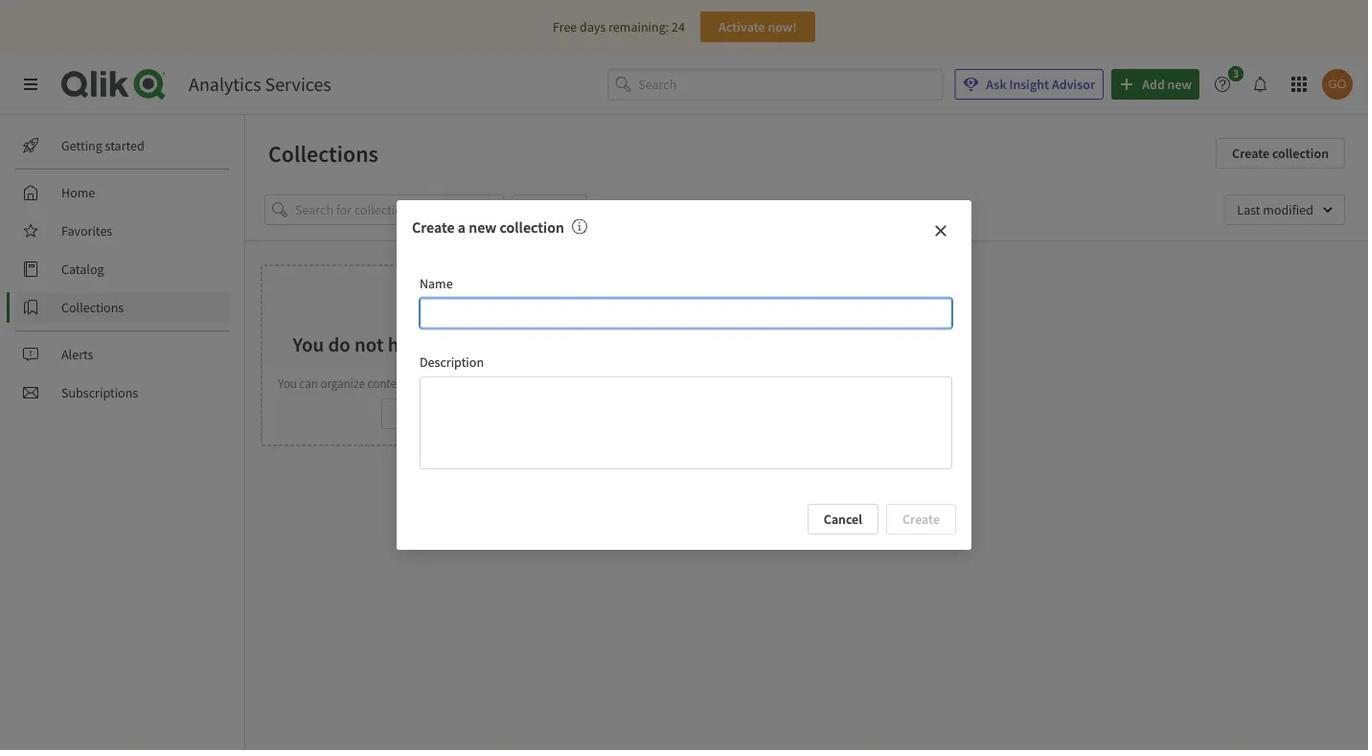 Task type: locate. For each thing, give the bounding box(es) containing it.
1 vertical spatial create collection
[[398, 405, 495, 423]]

analytics services
[[189, 72, 331, 96]]

1 vertical spatial create
[[412, 218, 455, 237]]

ask insight advisor button
[[955, 69, 1104, 100]]

collections down the catalog
[[61, 299, 124, 316]]

2 vertical spatial create
[[398, 405, 435, 423]]

Name text field
[[420, 298, 953, 329]]

0 horizontal spatial collection
[[438, 405, 495, 423]]

name
[[420, 275, 453, 292]]

1 vertical spatial you
[[278, 375, 297, 391]]

collections down collections at top left
[[495, 375, 553, 391]]

alerts
[[61, 346, 93, 363]]

filters region
[[245, 179, 1369, 241]]

collection up last modified image
[[1273, 145, 1330, 162]]

yet.
[[567, 332, 600, 357]]

last modified image
[[1225, 195, 1346, 225]]

0 vertical spatial you
[[293, 332, 324, 357]]

1 horizontal spatial collections
[[268, 139, 379, 168]]

home
[[61, 184, 95, 201]]

1 vertical spatial create collection button
[[382, 399, 511, 429]]

you
[[293, 332, 324, 357], [278, 375, 297, 391]]

create inside "create collection" element
[[398, 405, 435, 423]]

create collection up last modified image
[[1233, 145, 1330, 162]]

you left can
[[278, 375, 297, 391]]

not
[[355, 332, 384, 357]]

1 vertical spatial collections
[[61, 299, 124, 316]]

create up last modified image
[[1233, 145, 1270, 162]]

collection
[[1273, 145, 1330, 162], [500, 218, 565, 237], [438, 405, 495, 423]]

2 vertical spatial collections
[[495, 375, 553, 391]]

2 horizontal spatial collections
[[495, 375, 553, 391]]

collections down services
[[268, 139, 379, 168]]

create a new collection
[[412, 218, 565, 237]]

0 vertical spatial collection
[[1273, 145, 1330, 162]]

services
[[265, 72, 331, 96]]

collection right new
[[500, 218, 565, 237]]

1 horizontal spatial collection
[[500, 218, 565, 237]]

Description text field
[[420, 377, 953, 470]]

collections
[[469, 332, 563, 357]]

create for the left create collection button
[[398, 405, 435, 423]]

0 horizontal spatial collections
[[61, 299, 124, 316]]

any
[[434, 332, 465, 357]]

collections inside navigation pane element
[[61, 299, 124, 316]]

0 vertical spatial create
[[1233, 145, 1270, 162]]

create collection button down you can organize content into collections. collections are private.
[[382, 399, 511, 429]]

0 vertical spatial collections
[[268, 139, 379, 168]]

ask insight advisor
[[987, 76, 1096, 93]]

content
[[368, 375, 408, 391]]

0 vertical spatial create collection
[[1233, 145, 1330, 162]]

collection down collections.
[[438, 405, 495, 423]]

create for right create collection button
[[1233, 145, 1270, 162]]

2 horizontal spatial collection
[[1273, 145, 1330, 162]]

ask
[[987, 76, 1007, 93]]

create left a
[[412, 218, 455, 237]]

create collection button
[[1217, 138, 1346, 169], [382, 399, 511, 429]]

remaining:
[[609, 18, 669, 35]]

getting started
[[61, 137, 145, 154]]

0 vertical spatial create collection button
[[1217, 138, 1346, 169]]

catalog link
[[15, 254, 230, 285]]

new
[[469, 218, 497, 237]]

collections
[[268, 139, 379, 168], [61, 299, 124, 316], [495, 375, 553, 391]]

have
[[388, 332, 430, 357]]

you left "do"
[[293, 332, 324, 357]]

description
[[420, 354, 484, 371]]

create collection down you can organize content into collections. collections are private.
[[398, 405, 495, 423]]

2 vertical spatial collection
[[438, 405, 495, 423]]

1 vertical spatial collection
[[500, 218, 565, 237]]

you for you can organize content into collections. collections are private.
[[278, 375, 297, 391]]

create collection button up last modified image
[[1217, 138, 1346, 169]]

create down into
[[398, 405, 435, 423]]

create collection
[[1233, 145, 1330, 162], [398, 405, 495, 423]]

create
[[1233, 145, 1270, 162], [412, 218, 455, 237], [398, 405, 435, 423]]



Task type: describe. For each thing, give the bounding box(es) containing it.
navigation pane element
[[0, 123, 244, 416]]

1 horizontal spatial create collection
[[1233, 145, 1330, 162]]

can
[[299, 375, 318, 391]]

close image
[[934, 223, 949, 239]]

collections inside "create collection" element
[[495, 375, 553, 391]]

collection for right create collection button
[[1273, 145, 1330, 162]]

you for you do not have any collections yet.
[[293, 332, 324, 357]]

insight
[[1010, 76, 1050, 93]]

Search text field
[[639, 69, 944, 100]]

activate
[[719, 18, 766, 35]]

analytics services element
[[189, 72, 331, 96]]

into
[[410, 375, 431, 391]]

cancel button
[[808, 504, 879, 535]]

activate now! link
[[701, 12, 816, 42]]

private.
[[575, 375, 614, 391]]

collections link
[[15, 292, 230, 323]]

alerts link
[[15, 339, 230, 370]]

advisor
[[1052, 76, 1096, 93]]

collection inside dialog
[[500, 218, 565, 237]]

Search for collections text field
[[295, 195, 504, 225]]

do
[[328, 332, 351, 357]]

create collection element
[[261, 265, 632, 447]]

getting started link
[[15, 130, 230, 161]]

subscriptions
[[61, 384, 138, 402]]

you can organize content into collections. collections are private.
[[278, 375, 614, 391]]

started
[[105, 137, 145, 154]]

collection for the left create collection button
[[438, 405, 495, 423]]

favorites link
[[15, 216, 230, 246]]

you do not have any collections yet.
[[293, 332, 600, 357]]

organize
[[321, 375, 365, 391]]

analytics
[[189, 72, 261, 96]]

0 horizontal spatial create collection
[[398, 405, 495, 423]]

a
[[458, 218, 466, 237]]

activate now!
[[719, 18, 797, 35]]

free days remaining: 24
[[553, 18, 685, 35]]

now!
[[768, 18, 797, 35]]

1 horizontal spatial create collection button
[[1217, 138, 1346, 169]]

collections.
[[434, 375, 493, 391]]

create inside create a new collection dialog
[[412, 218, 455, 237]]

24
[[672, 18, 685, 35]]

0 horizontal spatial create collection button
[[382, 399, 511, 429]]

getting
[[61, 137, 102, 154]]

catalog
[[61, 261, 104, 278]]

create a new collection dialog
[[397, 200, 972, 550]]

free
[[553, 18, 577, 35]]

searchbar element
[[608, 69, 944, 100]]

home link
[[15, 177, 230, 208]]

close sidebar menu image
[[23, 77, 38, 92]]

favorites
[[61, 222, 112, 240]]

subscriptions link
[[15, 378, 230, 408]]

cancel
[[824, 511, 863, 528]]

are
[[556, 375, 573, 391]]

days
[[580, 18, 606, 35]]



Task type: vqa. For each thing, say whether or not it's contained in the screenshot.
OR to the middle
no



